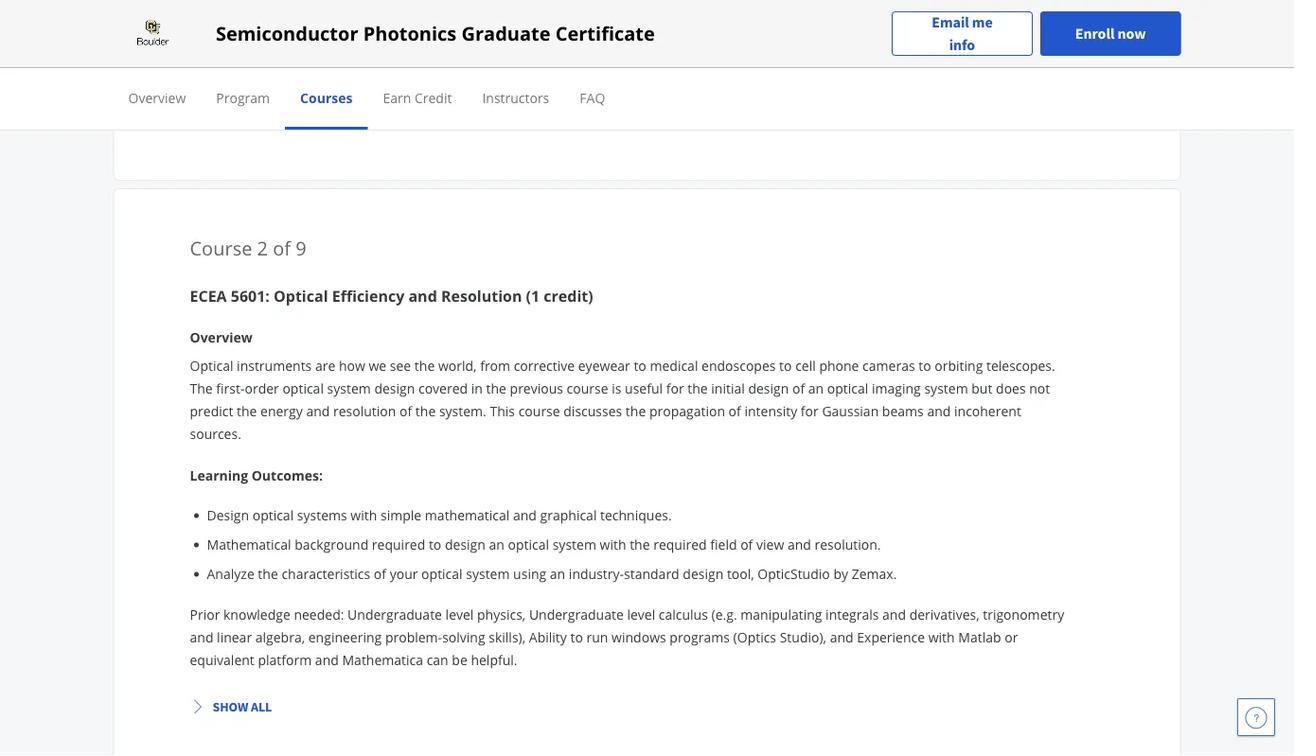 Task type: vqa. For each thing, say whether or not it's contained in the screenshot.
"Optical instruments are how we see the world, from corrective eyewear to medical endoscopes to cell phone cameras to orbiting telescopes. The first-order optical system design covered in the previous course is useful for the initial design of an optical imaging system but does not predict the energy and resolution of the system. This course discusses the propagation of intensity for Gaussian beams and incoherent sources."
yes



Task type: locate. For each thing, give the bounding box(es) containing it.
world,
[[438, 357, 477, 375]]

semiconductor
[[216, 20, 358, 46]]

of right resolution
[[400, 402, 412, 420]]

an right using
[[550, 565, 566, 583]]

view
[[757, 536, 784, 554]]

course up discusses at bottom
[[567, 379, 609, 397]]

with inside list item
[[351, 507, 377, 525]]

eyewear
[[578, 357, 630, 375]]

graphical up designs
[[328, 19, 385, 37]]

mathematical up foundations
[[214, 19, 298, 37]]

of right 2
[[273, 235, 291, 261]]

0 vertical spatial optical
[[274, 286, 328, 306]]

show
[[213, 699, 248, 716]]

1 horizontal spatial course
[[567, 379, 609, 397]]

an
[[809, 379, 824, 397], [489, 536, 505, 554], [550, 565, 566, 583]]

optical up "the"
[[190, 357, 233, 375]]

1 horizontal spatial an
[[550, 565, 566, 583]]

1 vertical spatial mathematical
[[207, 536, 291, 554]]

1 horizontal spatial overview
[[190, 328, 253, 346]]

useful
[[625, 379, 663, 397]]

the up propagation
[[688, 379, 708, 397]]

1 horizontal spatial undergraduate
[[529, 606, 624, 624]]

efficiency
[[332, 286, 405, 306]]

2 horizontal spatial an
[[809, 379, 824, 397]]

propagation
[[650, 402, 725, 420]]

1 vertical spatial with
[[600, 536, 626, 554]]

optical inside optical instruments are how we see the world, from corrective eyewear to medical endoscopes to cell phone cameras to orbiting telescopes. the first-order optical system design covered in the previous course is useful for the initial design of an optical imaging system but does not predict the energy and resolution of the system. this course discusses the propagation of intensity for gaussian beams and incoherent sources.
[[190, 357, 233, 375]]

1 vertical spatial for
[[801, 402, 819, 420]]

system down orbiting
[[925, 379, 968, 397]]

5601:
[[231, 286, 270, 306]]

1 horizontal spatial required
[[654, 536, 707, 554]]

0 vertical spatial for
[[666, 379, 684, 397]]

faq
[[580, 89, 605, 107]]

1 horizontal spatial graphical
[[540, 507, 597, 525]]

course
[[567, 379, 609, 397], [519, 402, 560, 420]]

learning
[[190, 466, 248, 484]]

of left your
[[374, 565, 386, 583]]

mathematical up analyze
[[207, 536, 291, 554]]

endoscopes
[[702, 357, 776, 375]]

level up windows
[[627, 606, 655, 624]]

undergraduate up problem-
[[348, 606, 442, 624]]

the right analyze
[[258, 565, 278, 583]]

and up mathematical background required to design an optical system with the required field of view and resolution.
[[513, 507, 537, 525]]

an inside list item
[[489, 536, 505, 554]]

with inside list item
[[600, 536, 626, 554]]

optical down 9
[[274, 286, 328, 306]]

characteristics
[[282, 565, 370, 583]]

ecea
[[190, 286, 227, 306]]

optical
[[274, 286, 328, 306], [190, 357, 233, 375]]

from
[[480, 357, 510, 375]]

1 horizontal spatial optical
[[274, 286, 328, 306]]

to down design optical systems with simple mathematical and graphical techniques.
[[429, 536, 442, 554]]

enroll now
[[1076, 24, 1146, 43]]

2 level from the left
[[627, 606, 655, 624]]

system up industry-
[[553, 536, 597, 554]]

0 vertical spatial graphical
[[328, 19, 385, 37]]

this
[[490, 402, 515, 420]]

solving
[[442, 628, 485, 646]]

calculus
[[659, 606, 708, 624]]

0 horizontal spatial graphical
[[328, 19, 385, 37]]

optical up energy
[[283, 379, 324, 397]]

design up designs
[[355, 42, 395, 60]]

1 vertical spatial overview
[[190, 328, 253, 346]]

helpful.
[[471, 651, 518, 669]]

required up standard
[[654, 536, 707, 554]]

1 vertical spatial graphical
[[540, 507, 597, 525]]

0 horizontal spatial for
[[666, 379, 684, 397]]

with inside prior knowledge needed: undergraduate level physics, undergraduate level calculus (e.g. manipulating integrals and derivatives, trigonometry and linear algebra, engineering problem-solving skills), ability to run windows programs (optics studio), and experience with matlab or equivalent platform and mathematica can be helpful.
[[929, 628, 955, 646]]

resolution
[[333, 402, 396, 420]]

overview link
[[128, 89, 186, 107]]

mathematical inside mathematical background required to design an optical system with the required field of view and resolution. list item
[[207, 536, 291, 554]]

to
[[634, 357, 647, 375], [779, 357, 792, 375], [919, 357, 931, 375], [429, 536, 442, 554], [571, 628, 583, 646]]

optical up using
[[508, 536, 549, 554]]

design inside list item
[[445, 536, 486, 554]]

and down "prior"
[[190, 628, 214, 646]]

email
[[932, 13, 969, 32]]

first-
[[216, 379, 245, 397]]

optical up designs
[[310, 42, 351, 60]]

for
[[666, 379, 684, 397], [801, 402, 819, 420]]

an inside list item
[[550, 565, 566, 583]]

simple
[[381, 507, 422, 525]]

1 undergraduate from the left
[[348, 606, 442, 624]]

1 level from the left
[[446, 606, 474, 624]]

outcomes:
[[252, 466, 323, 484]]

courses link
[[300, 89, 353, 107]]

2 horizontal spatial with
[[929, 628, 955, 646]]

be
[[452, 651, 468, 669]]

to inside prior knowledge needed: undergraduate level physics, undergraduate level calculus (e.g. manipulating integrals and derivatives, trigonometry and linear algebra, engineering problem-solving skills), ability to run windows programs (optics studio), and experience with matlab or equivalent platform and mathematica can be helpful.
[[571, 628, 583, 646]]

designs
[[338, 65, 385, 83]]

2 undergraduate from the left
[[529, 606, 624, 624]]

required down simple
[[372, 536, 425, 554]]

and
[[301, 19, 325, 37], [409, 286, 437, 306], [306, 402, 330, 420], [927, 402, 951, 420], [513, 507, 537, 525], [788, 536, 811, 554], [883, 606, 906, 624], [190, 628, 214, 646], [830, 628, 854, 646], [315, 651, 339, 669]]

system inside list item
[[553, 536, 597, 554]]

2 vertical spatial with
[[929, 628, 955, 646]]

overview down the ecea
[[190, 328, 253, 346]]

overview down university of colorado boulder image
[[128, 89, 186, 107]]

design up intensity
[[748, 379, 789, 397]]

mathematical inside mathematical and graphical techniques foundations of optical design feasibility of optical designs
[[214, 19, 298, 37]]

level
[[446, 606, 474, 624], [627, 606, 655, 624]]

level up solving
[[446, 606, 474, 624]]

previous
[[510, 379, 563, 397]]

the inside list item
[[630, 536, 650, 554]]

0 vertical spatial overview
[[128, 89, 186, 107]]

1 vertical spatial optical
[[190, 357, 233, 375]]

order
[[245, 379, 279, 397]]

studio),
[[780, 628, 827, 646]]

the right see
[[415, 357, 435, 375]]

required
[[372, 536, 425, 554], [654, 536, 707, 554]]

graphical
[[328, 19, 385, 37], [540, 507, 597, 525]]

design inside list item
[[683, 565, 724, 583]]

list
[[197, 506, 1071, 584]]

earn credit
[[383, 89, 452, 107]]

and up courses
[[301, 19, 325, 37]]

and right view
[[788, 536, 811, 554]]

design down mathematical
[[445, 536, 486, 554]]

of inside list item
[[374, 565, 386, 583]]

zemax.
[[852, 565, 897, 583]]

for right intensity
[[801, 402, 819, 420]]

optical inside list item
[[508, 536, 549, 554]]

2
[[257, 235, 268, 261]]

system left using
[[466, 565, 510, 583]]

credit
[[415, 89, 452, 107]]

1 horizontal spatial with
[[600, 536, 626, 554]]

of down the cell
[[793, 379, 805, 397]]

the down the covered
[[416, 402, 436, 420]]

graphical up mathematical background required to design an optical system with the required field of view and resolution.
[[540, 507, 597, 525]]

an down mathematical
[[489, 536, 505, 554]]

incoherent
[[955, 402, 1022, 420]]

your
[[390, 565, 418, 583]]

undergraduate up run at bottom
[[529, 606, 624, 624]]

1 horizontal spatial for
[[801, 402, 819, 420]]

mathematical background required to design an optical system with the required field of view and resolution. list item
[[207, 535, 1071, 555]]

standard
[[624, 565, 680, 583]]

design inside mathematical and graphical techniques foundations of optical design feasibility of optical designs
[[355, 42, 395, 60]]

2 vertical spatial an
[[550, 565, 566, 583]]

0 horizontal spatial level
[[446, 606, 474, 624]]

0 horizontal spatial undergraduate
[[348, 606, 442, 624]]

0 horizontal spatial with
[[351, 507, 377, 525]]

with down "derivatives,"
[[929, 628, 955, 646]]

design
[[355, 42, 395, 60], [374, 379, 415, 397], [748, 379, 789, 397], [445, 536, 486, 554], [683, 565, 724, 583]]

graduate
[[462, 20, 551, 46]]

0 horizontal spatial optical
[[190, 357, 233, 375]]

to inside list item
[[429, 536, 442, 554]]

matlab
[[959, 628, 1001, 646]]

course down "previous"
[[519, 402, 560, 420]]

to left orbiting
[[919, 357, 931, 375]]

with left simple
[[351, 507, 377, 525]]

1 vertical spatial course
[[519, 402, 560, 420]]

an down the cell
[[809, 379, 824, 397]]

(e.g.
[[712, 606, 737, 624]]

0 vertical spatial with
[[351, 507, 377, 525]]

1 vertical spatial an
[[489, 536, 505, 554]]

see
[[390, 357, 411, 375]]

telescopes.
[[987, 357, 1056, 375]]

0 horizontal spatial an
[[489, 536, 505, 554]]

industry-
[[569, 565, 624, 583]]

system.
[[439, 402, 487, 420]]

for down medical
[[666, 379, 684, 397]]

0 vertical spatial mathematical
[[214, 19, 298, 37]]

design down field
[[683, 565, 724, 583]]

optical right your
[[421, 565, 463, 583]]

of down foundations
[[278, 65, 290, 83]]

and inside mathematical background required to design an optical system with the required field of view and resolution. list item
[[788, 536, 811, 554]]

techniques
[[389, 19, 457, 37]]

all
[[251, 699, 272, 716]]

cell
[[796, 357, 816, 375]]

run
[[587, 628, 608, 646]]

medical
[[650, 357, 698, 375]]

0 vertical spatial an
[[809, 379, 824, 397]]

the inside list item
[[258, 565, 278, 583]]

program
[[216, 89, 270, 107]]

trigonometry
[[983, 606, 1065, 624]]

courses
[[300, 89, 353, 107]]

with
[[351, 507, 377, 525], [600, 536, 626, 554], [929, 628, 955, 646]]

optical down outcomes:
[[253, 507, 294, 525]]

0 horizontal spatial course
[[519, 402, 560, 420]]

with up industry-
[[600, 536, 626, 554]]

not
[[1030, 379, 1050, 397]]

the down the useful
[[626, 402, 646, 420]]

0 horizontal spatial overview
[[128, 89, 186, 107]]

of right field
[[741, 536, 753, 554]]

to left run at bottom
[[571, 628, 583, 646]]

prior knowledge needed: undergraduate level physics, undergraduate level calculus (e.g. manipulating integrals and derivatives, trigonometry and linear algebra, engineering problem-solving skills), ability to run windows programs (optics studio), and experience with matlab or equivalent platform and mathematica can be helpful.
[[190, 606, 1065, 669]]

0 horizontal spatial required
[[372, 536, 425, 554]]

enroll now button
[[1041, 11, 1181, 56]]

the up 'analyze the characteristics of your optical system using an industry-standard design tool, opticstudio by zemax.' list item
[[630, 536, 650, 554]]

and inside mathematical and graphical techniques foundations of optical design feasibility of optical designs
[[301, 19, 325, 37]]

analyze the characteristics of your optical system using an industry-standard design tool, opticstudio by zemax.
[[207, 565, 897, 583]]

1 horizontal spatial level
[[627, 606, 655, 624]]



Task type: describe. For each thing, give the bounding box(es) containing it.
2 required from the left
[[654, 536, 707, 554]]

derivatives,
[[910, 606, 980, 624]]

resolution.
[[815, 536, 881, 554]]

predict
[[190, 402, 233, 420]]

(1
[[526, 286, 540, 306]]

ability
[[529, 628, 567, 646]]

phone
[[819, 357, 859, 375]]

an inside optical instruments are how we see the world, from corrective eyewear to medical endoscopes to cell phone cameras to orbiting telescopes. the first-order optical system design covered in the previous course is useful for the initial design of an optical imaging system but does not predict the energy and resolution of the system. this course discusses the propagation of intensity for gaussian beams and incoherent sources.
[[809, 379, 824, 397]]

prior
[[190, 606, 220, 624]]

certificate
[[556, 20, 655, 46]]

optical up courses link
[[294, 65, 335, 83]]

tool,
[[727, 565, 754, 583]]

design
[[207, 507, 249, 525]]

earn credit link
[[383, 89, 452, 107]]

0 vertical spatial course
[[567, 379, 609, 397]]

design optical systems with simple mathematical and graphical techniques. list item
[[207, 506, 1071, 526]]

linear
[[217, 628, 252, 646]]

techniques.
[[600, 507, 672, 525]]

list containing design optical systems with simple mathematical and graphical techniques.
[[197, 506, 1071, 584]]

faq link
[[580, 89, 605, 107]]

now
[[1118, 24, 1146, 43]]

design optical systems with simple mathematical and graphical techniques.
[[207, 507, 672, 525]]

show all button
[[182, 690, 280, 724]]

or
[[1005, 628, 1018, 646]]

photonics
[[363, 20, 457, 46]]

design down see
[[374, 379, 415, 397]]

skills),
[[489, 628, 526, 646]]

needed:
[[294, 606, 344, 624]]

the down order
[[237, 402, 257, 420]]

windows
[[612, 628, 666, 646]]

certificate menu element
[[113, 68, 1181, 130]]

ecea 5601: optical efficiency and resolution (1 credit)
[[190, 286, 593, 306]]

in
[[471, 379, 483, 397]]

using
[[513, 565, 547, 583]]

integrals
[[826, 606, 879, 624]]

instructors link
[[482, 89, 550, 107]]

analyze the characteristics of your optical system using an industry-standard design tool, opticstudio by zemax. list item
[[207, 564, 1071, 584]]

mathematica
[[342, 651, 423, 669]]

beams
[[882, 402, 924, 420]]

show all
[[213, 699, 272, 716]]

and down integrals
[[830, 628, 854, 646]]

covered
[[419, 379, 468, 397]]

system inside list item
[[466, 565, 510, 583]]

corrective
[[514, 357, 575, 375]]

mathematical for mathematical and graphical techniques foundations of optical design feasibility of optical designs
[[214, 19, 298, 37]]

how
[[339, 357, 365, 375]]

info
[[950, 36, 975, 54]]

equivalent
[[190, 651, 255, 669]]

instruments
[[237, 357, 312, 375]]

energy
[[260, 402, 303, 420]]

are
[[315, 357, 335, 375]]

does
[[996, 379, 1026, 397]]

graphical inside list item
[[540, 507, 597, 525]]

of inside list item
[[741, 536, 753, 554]]

is
[[612, 379, 622, 397]]

to up the useful
[[634, 357, 647, 375]]

experience
[[857, 628, 925, 646]]

mathematical background required to design an optical system with the required field of view and resolution.
[[207, 536, 881, 554]]

instructors
[[482, 89, 550, 107]]

overview inside the certificate menu element
[[128, 89, 186, 107]]

and down engineering
[[315, 651, 339, 669]]

engineering
[[308, 628, 382, 646]]

opticstudio
[[758, 565, 830, 583]]

knowledge
[[223, 606, 291, 624]]

and inside design optical systems with simple mathematical and graphical techniques. list item
[[513, 507, 537, 525]]

feasibility
[[214, 65, 274, 83]]

systems
[[297, 507, 347, 525]]

resolution
[[441, 286, 522, 306]]

imaging
[[872, 379, 921, 397]]

mathematical
[[425, 507, 510, 525]]

course 2 of 9
[[190, 235, 307, 261]]

and right beams
[[927, 402, 951, 420]]

cameras
[[863, 357, 915, 375]]

optical up gaussian
[[827, 379, 869, 397]]

credit)
[[544, 286, 593, 306]]

email me info button
[[892, 11, 1033, 56]]

to left the cell
[[779, 357, 792, 375]]

orbiting
[[935, 357, 983, 375]]

but
[[972, 379, 993, 397]]

and right efficiency
[[409, 286, 437, 306]]

university of colorado boulder image
[[113, 18, 193, 49]]

and right energy
[[306, 402, 330, 420]]

of down initial at right bottom
[[729, 402, 741, 420]]

of right foundations
[[294, 42, 307, 60]]

physics,
[[477, 606, 526, 624]]

analyze
[[207, 565, 254, 583]]

help center image
[[1245, 706, 1268, 729]]

learning outcomes:
[[190, 466, 323, 484]]

program link
[[216, 89, 270, 107]]

background
[[295, 536, 369, 554]]

graphical inside mathematical and graphical techniques foundations of optical design feasibility of optical designs
[[328, 19, 385, 37]]

we
[[369, 357, 387, 375]]

enroll
[[1076, 24, 1115, 43]]

the right in
[[486, 379, 507, 397]]

sources.
[[190, 425, 241, 443]]

1 required from the left
[[372, 536, 425, 554]]

system down how
[[327, 379, 371, 397]]

the
[[190, 379, 213, 397]]

mathematical for mathematical background required to design an optical system with the required field of view and resolution.
[[207, 536, 291, 554]]

email me info
[[932, 13, 993, 54]]

manipulating
[[741, 606, 822, 624]]

and up experience
[[883, 606, 906, 624]]

programs
[[670, 628, 730, 646]]



